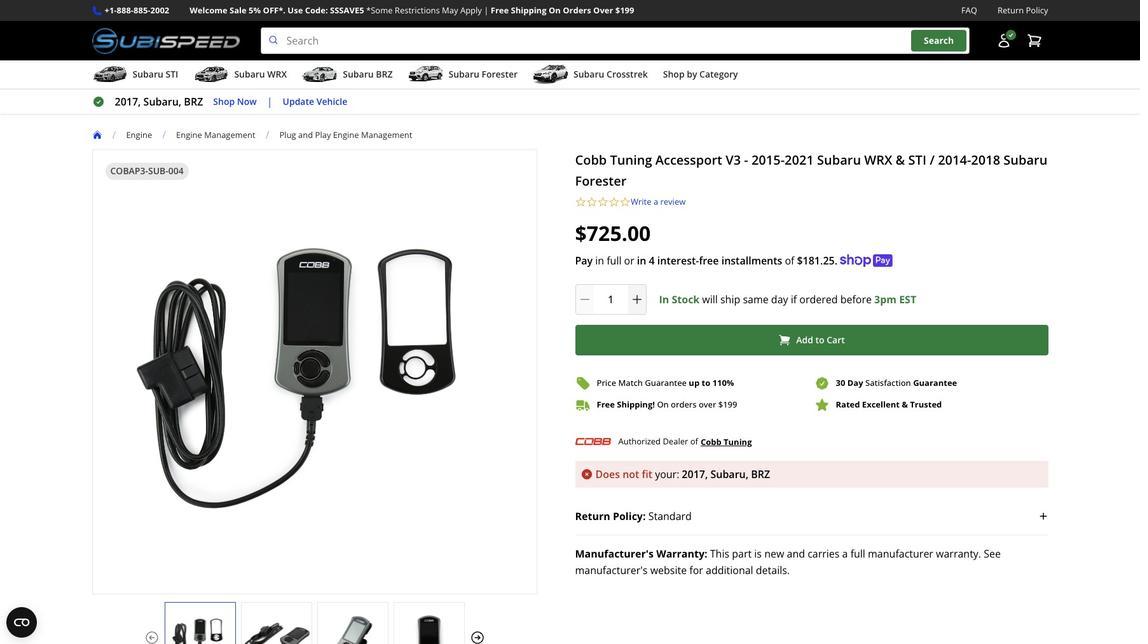 Task type: describe. For each thing, give the bounding box(es) containing it.
of inside authorized dealer of cobb tuning
[[690, 436, 698, 447]]

update vehicle
[[283, 95, 347, 107]]

0 vertical spatial 2017,
[[115, 95, 141, 109]]

2002
[[150, 4, 169, 16]]

cobap3-sub-004
[[110, 165, 184, 177]]

/ for plug and play engine management
[[266, 128, 269, 142]]

if
[[791, 292, 797, 306]]

$181.25
[[797, 253, 835, 267]]

and inside this part is new and carries a full manufacturer warranty. see manufacturer's website for additional details.
[[787, 547, 805, 561]]

0 vertical spatial a
[[654, 196, 658, 207]]

full inside this part is new and carries a full manufacturer warranty. see manufacturer's website for additional details.
[[851, 547, 865, 561]]

part
[[732, 547, 752, 561]]

3 empty star image from the left
[[620, 197, 631, 208]]

cobb tuning image
[[575, 433, 611, 451]]

*some
[[366, 4, 393, 16]]

0 horizontal spatial free
[[491, 4, 509, 16]]

your:
[[655, 467, 679, 481]]

excellent
[[862, 399, 900, 410]]

+1-
[[105, 4, 117, 16]]

over
[[699, 399, 716, 410]]

1 horizontal spatial of
[[785, 253, 794, 267]]

a subaru brz thumbnail image image
[[302, 65, 338, 84]]

policy
[[1026, 4, 1048, 16]]

welcome
[[190, 4, 227, 16]]

1 vertical spatial subaru,
[[711, 467, 748, 481]]

write a review
[[631, 196, 686, 207]]

1 vertical spatial |
[[267, 95, 272, 109]]

cobb inside authorized dealer of cobb tuning
[[701, 436, 721, 447]]

search input field
[[260, 27, 969, 54]]

subaru crosstrek button
[[533, 63, 648, 88]]

1 horizontal spatial $199
[[718, 399, 737, 410]]

add to cart button
[[575, 325, 1048, 355]]

off*.
[[263, 4, 286, 16]]

pay
[[575, 253, 593, 267]]

$725.00
[[575, 219, 651, 246]]

subaru for subaru wrx
[[234, 68, 265, 80]]

additional
[[706, 563, 753, 577]]

885-
[[134, 4, 150, 16]]

subaru sti button
[[92, 63, 178, 88]]

2 management from the left
[[361, 129, 412, 140]]

update
[[283, 95, 314, 107]]

ordered
[[799, 292, 838, 306]]

tuning inside cobb tuning accessport v3  - 2015-2021 subaru wrx & sti / 2014-2018 subaru forester
[[610, 151, 652, 169]]

policy:
[[613, 509, 646, 523]]

0 vertical spatial full
[[607, 253, 622, 267]]

/ for engine management
[[162, 128, 166, 142]]

price match guarantee up to 110%
[[597, 377, 734, 389]]

4 cobap3-sub-004 cobb subaru accessport v3 15-21 subaru wrx & sti, 14-18 subaru forester, image from the left
[[394, 615, 464, 644]]

manufacturer's warranty:
[[575, 547, 707, 561]]

a inside this part is new and carries a full manufacturer warranty. see manufacturer's website for additional details.
[[842, 547, 848, 561]]

write a review link
[[631, 196, 686, 208]]

0 vertical spatial subaru,
[[143, 95, 181, 109]]

0 horizontal spatial on
[[549, 4, 561, 16]]

a subaru forester thumbnail image image
[[408, 65, 443, 84]]

will
[[702, 292, 718, 306]]

authorized
[[618, 436, 661, 447]]

search button
[[911, 30, 967, 51]]

dealer
[[663, 436, 688, 447]]

open widget image
[[6, 607, 37, 638]]

for
[[689, 563, 703, 577]]

rated excellent & trusted
[[836, 399, 942, 410]]

/ for engine
[[112, 128, 116, 142]]

free
[[699, 253, 719, 267]]

shop now
[[213, 95, 257, 107]]

1 empty star image from the left
[[575, 197, 586, 208]]

tuning inside authorized dealer of cobb tuning
[[724, 436, 752, 447]]

review
[[660, 196, 686, 207]]

2021
[[785, 151, 814, 169]]

forester inside cobb tuning accessport v3  - 2015-2021 subaru wrx & sti / 2014-2018 subaru forester
[[575, 172, 627, 190]]

subaru forester button
[[408, 63, 518, 88]]

1 vertical spatial to
[[702, 377, 710, 389]]

shipping
[[511, 4, 547, 16]]

+1-888-885-2002
[[105, 4, 169, 16]]

0 vertical spatial and
[[298, 129, 313, 140]]

1 horizontal spatial free
[[597, 399, 615, 410]]

engine link up cobap3-sub-004 on the left top of page
[[126, 129, 152, 140]]

website
[[650, 563, 687, 577]]

4
[[649, 253, 655, 267]]

30
[[836, 377, 845, 389]]

or
[[624, 253, 634, 267]]

write
[[631, 196, 651, 207]]

home image
[[92, 130, 102, 140]]

new
[[764, 547, 784, 561]]

up
[[689, 377, 700, 389]]

& inside cobb tuning accessport v3  - 2015-2021 subaru wrx & sti / 2014-2018 subaru forester
[[896, 151, 905, 169]]

shop by category button
[[663, 63, 738, 88]]

go to right image image
[[470, 630, 485, 644]]

rated
[[836, 399, 860, 410]]

888-
[[117, 4, 134, 16]]

may
[[442, 4, 458, 16]]

apply
[[460, 4, 482, 16]]

subaru for subaru sti
[[133, 68, 163, 80]]

sti inside cobb tuning accessport v3  - 2015-2021 subaru wrx & sti / 2014-2018 subaru forester
[[908, 151, 926, 169]]

3pm
[[874, 292, 897, 306]]

2 empty star image from the left
[[609, 197, 620, 208]]

category
[[699, 68, 738, 80]]

2 guarantee from the left
[[913, 377, 957, 389]]

increment image
[[630, 293, 643, 306]]

warranty.
[[936, 547, 981, 561]]

manufacturer
[[868, 547, 933, 561]]

use
[[288, 4, 303, 16]]

day
[[771, 292, 788, 306]]

plug
[[279, 129, 296, 140]]

in
[[659, 292, 669, 306]]

2018
[[971, 151, 1000, 169]]

accessport
[[655, 151, 722, 169]]

faq
[[961, 4, 977, 16]]

not
[[623, 467, 639, 481]]

shop now link
[[213, 95, 257, 109]]

2017, subaru, brz
[[115, 95, 203, 109]]

1 cobap3-sub-004 cobb subaru accessport v3 15-21 subaru wrx & sti, 14-18 subaru forester, image from the left
[[165, 615, 235, 644]]



Task type: locate. For each thing, give the bounding box(es) containing it.
manufacturer's
[[575, 563, 648, 577]]

and right 'new'
[[787, 547, 805, 561]]

sssave5
[[330, 4, 364, 16]]

0 horizontal spatial |
[[267, 95, 272, 109]]

guarantee
[[645, 377, 687, 389], [913, 377, 957, 389]]

None number field
[[575, 284, 646, 315]]

1 horizontal spatial cobb
[[701, 436, 721, 447]]

tuning up write
[[610, 151, 652, 169]]

sub-
[[148, 165, 168, 177]]

free down price
[[597, 399, 615, 410]]

0 horizontal spatial engine
[[126, 129, 152, 140]]

free right apply
[[491, 4, 509, 16]]

*some restrictions may apply | free shipping on orders over $199
[[366, 4, 634, 16]]

2 cobap3-sub-004 cobb subaru accessport v3 15-21 subaru wrx & sti, 14-18 subaru forester, image from the left
[[241, 615, 311, 644]]

1 horizontal spatial management
[[361, 129, 412, 140]]

30 day satisfaction guarantee
[[836, 377, 957, 389]]

play
[[315, 129, 331, 140]]

over
[[593, 4, 613, 16]]

1 horizontal spatial brz
[[376, 68, 393, 80]]

1 in from the left
[[595, 253, 604, 267]]

subaru, down subaru sti
[[143, 95, 181, 109]]

1 vertical spatial 2017,
[[682, 467, 708, 481]]

update vehicle button
[[283, 95, 347, 109]]

2017, down subaru sti dropdown button
[[115, 95, 141, 109]]

2014-
[[938, 151, 971, 169]]

0 vertical spatial forester
[[482, 68, 518, 80]]

orders
[[671, 399, 697, 410]]

return for return policy: standard
[[575, 509, 610, 523]]

subaru for subaru forester
[[449, 68, 479, 80]]

return inside return policy link
[[998, 4, 1024, 16]]

tuning down 110%
[[724, 436, 752, 447]]

return left policy:
[[575, 509, 610, 523]]

1 vertical spatial full
[[851, 547, 865, 561]]

brz inside dropdown button
[[376, 68, 393, 80]]

warranty:
[[656, 547, 707, 561]]

0 vertical spatial of
[[785, 253, 794, 267]]

sti up 2017, subaru, brz
[[166, 68, 178, 80]]

0 horizontal spatial brz
[[184, 95, 203, 109]]

0 vertical spatial brz
[[376, 68, 393, 80]]

in left 4
[[637, 253, 646, 267]]

3 engine from the left
[[333, 129, 359, 140]]

of left $181.25
[[785, 253, 794, 267]]

est
[[899, 292, 916, 306]]

0 horizontal spatial return
[[575, 509, 610, 523]]

to inside button
[[816, 334, 824, 346]]

return policy link
[[998, 4, 1048, 17]]

standard
[[648, 509, 692, 523]]

1 guarantee from the left
[[645, 377, 687, 389]]

subaru for subaru crosstrek
[[574, 68, 604, 80]]

search
[[924, 35, 954, 47]]

0 horizontal spatial to
[[702, 377, 710, 389]]

tuning
[[610, 151, 652, 169], [724, 436, 752, 447]]

subaru wrx
[[234, 68, 287, 80]]

1 vertical spatial &
[[902, 399, 908, 410]]

sti inside dropdown button
[[166, 68, 178, 80]]

1 vertical spatial shop
[[213, 95, 235, 107]]

to right up
[[702, 377, 710, 389]]

is
[[754, 547, 762, 561]]

on left "orders"
[[657, 399, 669, 410]]

0 horizontal spatial a
[[654, 196, 658, 207]]

engine link
[[126, 129, 162, 140], [126, 129, 152, 140]]

1 horizontal spatial wrx
[[864, 151, 892, 169]]

free
[[491, 4, 509, 16], [597, 399, 615, 410]]

1 empty star image from the left
[[586, 197, 597, 208]]

1 horizontal spatial subaru,
[[711, 467, 748, 481]]

1 vertical spatial and
[[787, 547, 805, 561]]

manufacturer's
[[575, 547, 654, 561]]

1 vertical spatial on
[[657, 399, 669, 410]]

0 horizontal spatial in
[[595, 253, 604, 267]]

return for return policy
[[998, 4, 1024, 16]]

and left play
[[298, 129, 313, 140]]

| right now
[[267, 95, 272, 109]]

2017,
[[115, 95, 141, 109], [682, 467, 708, 481]]

engine up cobap3-sub-004 on the left top of page
[[126, 129, 152, 140]]

a right carries
[[842, 547, 848, 561]]

a subaru wrx thumbnail image image
[[194, 65, 229, 84]]

/ down 2017, subaru, brz
[[162, 128, 166, 142]]

0 horizontal spatial tuning
[[610, 151, 652, 169]]

empty star image
[[586, 197, 597, 208], [597, 197, 609, 208]]

subaru up vehicle
[[343, 68, 374, 80]]

crosstrek
[[607, 68, 648, 80]]

5%
[[249, 4, 261, 16]]

full right carries
[[851, 547, 865, 561]]

1 horizontal spatial |
[[484, 4, 489, 16]]

cobb
[[575, 151, 607, 169], [701, 436, 721, 447]]

1 management from the left
[[204, 129, 255, 140]]

wrx inside 'dropdown button'
[[267, 68, 287, 80]]

engine for engine management
[[176, 129, 202, 140]]

subaru inside 'dropdown button'
[[234, 68, 265, 80]]

1 horizontal spatial engine
[[176, 129, 202, 140]]

2 in from the left
[[637, 253, 646, 267]]

subaru crosstrek
[[574, 68, 648, 80]]

shop left now
[[213, 95, 235, 107]]

forester inside dropdown button
[[482, 68, 518, 80]]

engine management link
[[176, 129, 266, 140], [176, 129, 255, 140]]

forester up $725.00
[[575, 172, 627, 190]]

in right "pay" at the top right
[[595, 253, 604, 267]]

button image
[[996, 33, 1011, 48]]

1 horizontal spatial to
[[816, 334, 824, 346]]

return left policy on the top
[[998, 4, 1024, 16]]

subaru up 2017, subaru, brz
[[133, 68, 163, 80]]

1 vertical spatial cobb
[[701, 436, 721, 447]]

orders
[[563, 4, 591, 16]]

free shipping! on orders over $199
[[597, 399, 737, 410]]

forester
[[482, 68, 518, 80], [575, 172, 627, 190]]

stock
[[672, 292, 700, 306]]

subaru for subaru brz
[[343, 68, 374, 80]]

shop left by on the right
[[663, 68, 685, 80]]

v3
[[726, 151, 741, 169]]

subaru up now
[[234, 68, 265, 80]]

1 vertical spatial forester
[[575, 172, 627, 190]]

plug and play engine management
[[279, 129, 412, 140]]

subaru brz
[[343, 68, 393, 80]]

subaru right a subaru forester thumbnail image in the left top of the page
[[449, 68, 479, 80]]

return
[[998, 4, 1024, 16], [575, 509, 610, 523]]

management down subaru brz
[[361, 129, 412, 140]]

1 horizontal spatial in
[[637, 253, 646, 267]]

interest-
[[657, 253, 699, 267]]

sti
[[166, 68, 178, 80], [908, 151, 926, 169]]

110%
[[713, 377, 734, 389]]

1 horizontal spatial 2017,
[[682, 467, 708, 481]]

welcome sale 5% off*. use code: sssave5
[[190, 4, 364, 16]]

1 horizontal spatial shop
[[663, 68, 685, 80]]

3 cobap3-sub-004 cobb subaru accessport v3 15-21 subaru wrx & sti, 14-18 subaru forester, image from the left
[[318, 615, 388, 644]]

shop inside 'dropdown button'
[[663, 68, 685, 80]]

0 vertical spatial tuning
[[610, 151, 652, 169]]

/ left 2014-
[[930, 151, 935, 169]]

& left 2014-
[[896, 151, 905, 169]]

0 vertical spatial to
[[816, 334, 824, 346]]

0 vertical spatial |
[[484, 4, 489, 16]]

cobb tuning accessport v3  - 2015-2021 subaru wrx & sti / 2014-2018 subaru forester
[[575, 151, 1048, 190]]

0 horizontal spatial of
[[690, 436, 698, 447]]

0 horizontal spatial and
[[298, 129, 313, 140]]

2017, right your:
[[682, 467, 708, 481]]

a subaru crosstrek thumbnail image image
[[533, 65, 568, 84]]

subispeed logo image
[[92, 27, 240, 54]]

brz
[[376, 68, 393, 80], [184, 95, 203, 109], [751, 467, 770, 481]]

by
[[687, 68, 697, 80]]

0 horizontal spatial 2017,
[[115, 95, 141, 109]]

1 vertical spatial sti
[[908, 151, 926, 169]]

subaru right '2018'
[[1004, 151, 1048, 169]]

shop by category
[[663, 68, 738, 80]]

0 horizontal spatial $199
[[615, 4, 634, 16]]

restrictions
[[395, 4, 440, 16]]

1 horizontal spatial sti
[[908, 151, 926, 169]]

0 horizontal spatial full
[[607, 253, 622, 267]]

engine up 004
[[176, 129, 202, 140]]

0 horizontal spatial cobb
[[575, 151, 607, 169]]

| right apply
[[484, 4, 489, 16]]

shipping!
[[617, 399, 655, 410]]

cobb tuning link
[[701, 435, 752, 449]]

brz down a subaru wrx thumbnail image
[[184, 95, 203, 109]]

1 horizontal spatial a
[[842, 547, 848, 561]]

fit
[[642, 467, 652, 481]]

a right write
[[654, 196, 658, 207]]

a subaru sti thumbnail image image
[[92, 65, 127, 84]]

1 horizontal spatial tuning
[[724, 436, 752, 447]]

return policy: standard
[[575, 509, 692, 523]]

/ right home icon
[[112, 128, 116, 142]]

0 horizontal spatial management
[[204, 129, 255, 140]]

0 vertical spatial on
[[549, 4, 561, 16]]

0 vertical spatial $199
[[615, 4, 634, 16]]

brz down the cobb tuning link
[[751, 467, 770, 481]]

shop pay image
[[840, 254, 893, 267]]

sti left 2014-
[[908, 151, 926, 169]]

1 horizontal spatial on
[[657, 399, 669, 410]]

trusted
[[910, 399, 942, 410]]

.
[[835, 253, 837, 267]]

0 vertical spatial sti
[[166, 68, 178, 80]]

2 horizontal spatial engine
[[333, 129, 359, 140]]

full
[[607, 253, 622, 267], [851, 547, 865, 561]]

guarantee up trusted
[[913, 377, 957, 389]]

does not fit your: 2017, subaru, brz
[[595, 467, 770, 481]]

0 horizontal spatial guarantee
[[645, 377, 687, 389]]

engine right play
[[333, 129, 359, 140]]

installments
[[722, 253, 782, 267]]

subaru right 2021
[[817, 151, 861, 169]]

wrx
[[267, 68, 287, 80], [864, 151, 892, 169]]

on left orders
[[549, 4, 561, 16]]

1 horizontal spatial full
[[851, 547, 865, 561]]

subaru left crosstrek
[[574, 68, 604, 80]]

0 vertical spatial shop
[[663, 68, 685, 80]]

to
[[816, 334, 824, 346], [702, 377, 710, 389]]

management down shop now link
[[204, 129, 255, 140]]

forester left a subaru crosstrek thumbnail image
[[482, 68, 518, 80]]

& left trusted
[[902, 399, 908, 410]]

guarantee up free shipping! on orders over $199
[[645, 377, 687, 389]]

1 horizontal spatial guarantee
[[913, 377, 957, 389]]

0 vertical spatial return
[[998, 4, 1024, 16]]

and
[[298, 129, 313, 140], [787, 547, 805, 561]]

wrx inside cobb tuning accessport v3  - 2015-2021 subaru wrx & sti / 2014-2018 subaru forester
[[864, 151, 892, 169]]

0 horizontal spatial forester
[[482, 68, 518, 80]]

/ inside cobb tuning accessport v3  - 2015-2021 subaru wrx & sti / 2014-2018 subaru forester
[[930, 151, 935, 169]]

subaru brz button
[[302, 63, 393, 88]]

of right dealer
[[690, 436, 698, 447]]

2015-
[[752, 151, 785, 169]]

full left or
[[607, 253, 622, 267]]

cobb inside cobb tuning accessport v3  - 2015-2021 subaru wrx & sti / 2014-2018 subaru forester
[[575, 151, 607, 169]]

engine link down 2017, subaru, brz
[[126, 129, 162, 140]]

1 vertical spatial return
[[575, 509, 610, 523]]

empty star image
[[575, 197, 586, 208], [609, 197, 620, 208], [620, 197, 631, 208]]

engine management
[[176, 129, 255, 140]]

0 vertical spatial free
[[491, 4, 509, 16]]

cobap3-sub-004 cobb subaru accessport v3 15-21 subaru wrx & sti, 14-18 subaru forester, image
[[165, 615, 235, 644], [241, 615, 311, 644], [318, 615, 388, 644], [394, 615, 464, 644]]

2 horizontal spatial brz
[[751, 467, 770, 481]]

1 vertical spatial tuning
[[724, 436, 752, 447]]

+1-888-885-2002 link
[[105, 4, 169, 17]]

shop for shop now
[[213, 95, 235, 107]]

now
[[237, 95, 257, 107]]

2 vertical spatial brz
[[751, 467, 770, 481]]

carries
[[808, 547, 840, 561]]

1 vertical spatial $199
[[718, 399, 737, 410]]

1 vertical spatial a
[[842, 547, 848, 561]]

1 horizontal spatial and
[[787, 547, 805, 561]]

0 horizontal spatial sti
[[166, 68, 178, 80]]

/
[[112, 128, 116, 142], [162, 128, 166, 142], [266, 128, 269, 142], [930, 151, 935, 169]]

subaru, down the cobb tuning link
[[711, 467, 748, 481]]

1 vertical spatial wrx
[[864, 151, 892, 169]]

2 empty star image from the left
[[597, 197, 609, 208]]

0 vertical spatial wrx
[[267, 68, 287, 80]]

1 horizontal spatial forester
[[575, 172, 627, 190]]

to right add
[[816, 334, 824, 346]]

-
[[744, 151, 748, 169]]

1 horizontal spatial return
[[998, 4, 1024, 16]]

2 engine from the left
[[176, 129, 202, 140]]

subaru,
[[143, 95, 181, 109], [711, 467, 748, 481]]

0 horizontal spatial shop
[[213, 95, 235, 107]]

shop for shop by category
[[663, 68, 685, 80]]

1 vertical spatial of
[[690, 436, 698, 447]]

engine for engine
[[126, 129, 152, 140]]

0 vertical spatial cobb
[[575, 151, 607, 169]]

brz left a subaru forester thumbnail image in the left top of the page
[[376, 68, 393, 80]]

see
[[984, 547, 1001, 561]]

0 horizontal spatial subaru,
[[143, 95, 181, 109]]

in stock will ship same day if ordered before 3pm est
[[659, 292, 916, 306]]

004
[[168, 165, 184, 177]]

1 vertical spatial brz
[[184, 95, 203, 109]]

1 engine from the left
[[126, 129, 152, 140]]

/ left plug
[[266, 128, 269, 142]]

1 vertical spatial free
[[597, 399, 615, 410]]

code:
[[305, 4, 328, 16]]

decrement image
[[578, 293, 591, 306]]

day
[[847, 377, 863, 389]]

0 horizontal spatial wrx
[[267, 68, 287, 80]]

0 vertical spatial &
[[896, 151, 905, 169]]



Task type: vqa. For each thing, say whether or not it's contained in the screenshot.
Message text field
no



